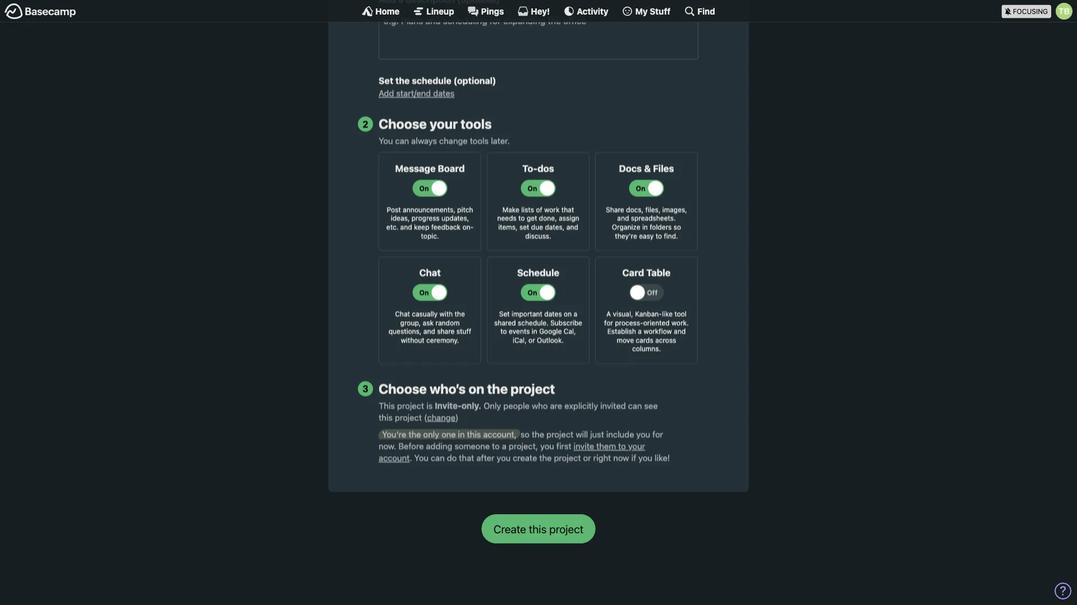 Task type: locate. For each thing, give the bounding box(es) containing it.
0 horizontal spatial a
[[502, 442, 506, 451]]

0 horizontal spatial dates
[[433, 88, 455, 98]]

set the schedule (optional) add start/end dates
[[379, 76, 496, 98]]

to inside set important dates on a shared schedule. subscribe to events in google cal, ical, or outlook.
[[501, 328, 507, 336]]

tools
[[461, 116, 492, 132], [470, 136, 489, 146]]

)
[[455, 413, 459, 423]]

you right .
[[414, 453, 429, 463]]

shared
[[494, 319, 516, 327]]

that up "assign"
[[561, 206, 574, 214]]

1 horizontal spatial so
[[674, 223, 681, 231]]

schedule
[[517, 268, 559, 278]]

are
[[550, 401, 562, 411]]

0 vertical spatial this
[[379, 413, 393, 423]]

to down folders
[[656, 232, 662, 240]]

0 vertical spatial or
[[528, 337, 535, 344]]

0 horizontal spatial chat
[[395, 310, 410, 318]]

and down ideas,
[[400, 223, 412, 231]]

0 vertical spatial dates
[[433, 88, 455, 98]]

0 vertical spatial can
[[395, 136, 409, 146]]

1 horizontal spatial this
[[467, 430, 481, 440]]

a down account, on the left
[[502, 442, 506, 451]]

0 horizontal spatial you
[[379, 136, 393, 146]]

0 horizontal spatial so
[[520, 430, 530, 440]]

and down work.
[[674, 328, 686, 336]]

focusing button
[[1002, 0, 1077, 22]]

switch accounts image
[[4, 3, 76, 20]]

to down shared
[[501, 328, 507, 336]]

a inside set important dates on a shared schedule. subscribe to events in google cal, ical, or outlook.
[[574, 310, 577, 318]]

1 vertical spatial tools
[[470, 136, 489, 146]]

1 vertical spatial a
[[638, 328, 642, 336]]

1 vertical spatial that
[[459, 453, 474, 463]]

you can always change tools later.
[[379, 136, 510, 146]]

0 vertical spatial a
[[574, 310, 577, 318]]

dates up subscribe
[[544, 310, 562, 318]]

pings
[[481, 6, 504, 16]]

now.
[[379, 442, 396, 451]]

0 horizontal spatial that
[[459, 453, 474, 463]]

set for important
[[499, 310, 510, 318]]

kanban-
[[635, 310, 662, 318]]

1 vertical spatial your
[[628, 442, 645, 451]]

events
[[509, 328, 530, 336]]

2 horizontal spatial a
[[638, 328, 642, 336]]

can left 'see'
[[628, 401, 642, 411]]

account,
[[483, 430, 517, 440]]

to up now
[[618, 442, 626, 451]]

home
[[375, 6, 400, 16]]

to inside invite them to your account
[[618, 442, 626, 451]]

this up someone
[[467, 430, 481, 440]]

project inside so the project will just include you for now. before adding someone to a project, you first
[[546, 430, 573, 440]]

or right ical, at the bottom left of page
[[528, 337, 535, 344]]

cal,
[[564, 328, 576, 336]]

1 vertical spatial this
[[467, 430, 481, 440]]

do
[[447, 453, 457, 463]]

1 horizontal spatial that
[[561, 206, 574, 214]]

on up subscribe
[[564, 310, 572, 318]]

the up only
[[487, 381, 508, 397]]

0 vertical spatial so
[[674, 223, 681, 231]]

discuss.
[[525, 232, 551, 240]]

1 vertical spatial choose
[[379, 381, 427, 397]]

0 vertical spatial choose
[[379, 116, 427, 132]]

tool
[[674, 310, 687, 318]]

your up if
[[628, 442, 645, 451]]

change down invite-
[[427, 413, 455, 423]]

main element
[[0, 0, 1077, 22]]

1 horizontal spatial set
[[499, 310, 510, 318]]

invite them to your account link
[[379, 442, 645, 463]]

1 vertical spatial in
[[532, 328, 537, 336]]

can left always
[[395, 136, 409, 146]]

0 vertical spatial that
[[561, 206, 574, 214]]

and down "assign"
[[566, 223, 578, 231]]

the right with
[[455, 310, 465, 318]]

1 choose from the top
[[379, 116, 427, 132]]

for down 'a'
[[604, 319, 613, 327]]

0 horizontal spatial on
[[469, 381, 484, 397]]

1 horizontal spatial chat
[[419, 268, 441, 278]]

topic.
[[421, 232, 439, 240]]

schedule.
[[518, 319, 548, 327]]

tools left later.
[[470, 136, 489, 146]]

and inside post announcements, pitch ideas, progress updates, etc. and keep feedback on- topic.
[[400, 223, 412, 231]]

you
[[636, 430, 650, 440], [540, 442, 554, 451], [497, 453, 511, 463], [638, 453, 652, 463]]

hey!
[[531, 6, 550, 16]]

keep
[[414, 223, 429, 231]]

chat inside chat casually with the group, ask random questions, and share stuff without ceremony.
[[395, 310, 410, 318]]

account
[[379, 453, 410, 463]]

choose who's on the project
[[379, 381, 555, 397]]

chat casually with the group, ask random questions, and share stuff without ceremony.
[[389, 310, 471, 344]]

1 horizontal spatial a
[[574, 310, 577, 318]]

my stuff button
[[622, 6, 671, 17]]

1 vertical spatial chat
[[395, 310, 410, 318]]

invite them to your account
[[379, 442, 645, 463]]

1 vertical spatial change
[[427, 413, 455, 423]]

before
[[398, 442, 424, 451]]

project left (
[[395, 413, 422, 423]]

this
[[379, 413, 393, 423], [467, 430, 481, 440]]

project left is on the left of the page
[[397, 401, 424, 411]]

dates down schedule
[[433, 88, 455, 98]]

2 horizontal spatial can
[[628, 401, 642, 411]]

choose
[[379, 116, 427, 132], [379, 381, 427, 397]]

progress
[[412, 215, 440, 222]]

can down adding at the bottom left
[[431, 453, 445, 463]]

2 vertical spatial in
[[458, 430, 465, 440]]

to up set
[[518, 215, 525, 222]]

message board
[[395, 163, 465, 174]]

and inside share docs, files, images, and spreadsheets. organize in folders so they're easy to find.
[[617, 215, 629, 222]]

in up easy at top
[[642, 223, 648, 231]]

docs
[[619, 163, 642, 174]]

that inside make lists of work that needs to get done, assign items, set due dates, and discuss.
[[561, 206, 574, 214]]

process-
[[615, 319, 643, 327]]

tools up later.
[[461, 116, 492, 132]]

1 vertical spatial or
[[583, 453, 591, 463]]

choose up always
[[379, 116, 427, 132]]

important
[[512, 310, 542, 318]]

folders
[[650, 223, 672, 231]]

set up shared
[[499, 310, 510, 318]]

2 choose from the top
[[379, 381, 427, 397]]

1 vertical spatial set
[[499, 310, 510, 318]]

set
[[519, 223, 529, 231]]

1 horizontal spatial can
[[431, 453, 445, 463]]

in down schedule.
[[532, 328, 537, 336]]

chat for chat casually with the group, ask random questions, and share stuff without ceremony.
[[395, 310, 410, 318]]

like
[[662, 310, 673, 318]]

a up cards
[[638, 328, 642, 336]]

0 horizontal spatial set
[[379, 76, 393, 86]]

create
[[513, 453, 537, 463]]

change down choose your tools
[[439, 136, 468, 146]]

chat down topic.
[[419, 268, 441, 278]]

1 horizontal spatial in
[[532, 328, 537, 336]]

0 vertical spatial set
[[379, 76, 393, 86]]

can inside the only people who are explicitly invited can see this project (
[[628, 401, 642, 411]]

casually
[[412, 310, 438, 318]]

you left always
[[379, 136, 393, 146]]

set important dates on a shared schedule. subscribe to events in google cal, ical, or outlook.
[[494, 310, 582, 344]]

1 vertical spatial you
[[414, 453, 429, 463]]

on up only.
[[469, 381, 484, 397]]

0 horizontal spatial your
[[430, 116, 458, 132]]

for up like! at the bottom of page
[[653, 430, 663, 440]]

ideas,
[[391, 215, 410, 222]]

pings button
[[468, 6, 504, 17]]

project up first
[[546, 430, 573, 440]]

0 horizontal spatial for
[[604, 319, 613, 327]]

chat up group,
[[395, 310, 410, 318]]

1 horizontal spatial on
[[564, 310, 572, 318]]

2 vertical spatial can
[[431, 453, 445, 463]]

set inside set important dates on a shared schedule. subscribe to events in google cal, ical, or outlook.
[[499, 310, 510, 318]]

items,
[[498, 223, 518, 231]]

a
[[574, 310, 577, 318], [638, 328, 642, 336], [502, 442, 506, 451]]

0 horizontal spatial this
[[379, 413, 393, 423]]

invite
[[574, 442, 594, 451]]

find.
[[664, 232, 678, 240]]

for inside so the project will just include you for now. before adding someone to a project, you first
[[653, 430, 663, 440]]

set up add
[[379, 76, 393, 86]]

post announcements, pitch ideas, progress updates, etc. and keep feedback on- topic.
[[386, 206, 474, 240]]

group,
[[400, 319, 421, 327]]

and up organize
[[617, 215, 629, 222]]

2 vertical spatial a
[[502, 442, 506, 451]]

the inside chat casually with the group, ask random questions, and share stuff without ceremony.
[[455, 310, 465, 318]]

that for do
[[459, 453, 474, 463]]

None submit
[[482, 515, 595, 544]]

3
[[362, 384, 368, 395]]

2 horizontal spatial in
[[642, 223, 648, 231]]

.
[[410, 453, 412, 463]]

0 vertical spatial chat
[[419, 268, 441, 278]]

this down this
[[379, 413, 393, 423]]

add start/end dates link
[[379, 88, 455, 98]]

so inside so the project will just include you for now. before adding someone to a project, you first
[[520, 430, 530, 440]]

board
[[438, 163, 465, 174]]

my
[[635, 6, 648, 16]]

random
[[435, 319, 460, 327]]

change link
[[427, 413, 455, 423]]

that for work
[[561, 206, 574, 214]]

the up the start/end
[[395, 76, 410, 86]]

your up you can always change tools later.
[[430, 116, 458, 132]]

on inside set important dates on a shared schedule. subscribe to events in google cal, ical, or outlook.
[[564, 310, 572, 318]]

project,
[[509, 442, 538, 451]]

to inside so the project will just include you for now. before adding someone to a project, you first
[[492, 442, 500, 451]]

a up subscribe
[[574, 310, 577, 318]]

1 horizontal spatial you
[[414, 453, 429, 463]]

1 vertical spatial so
[[520, 430, 530, 440]]

1 horizontal spatial your
[[628, 442, 645, 451]]

so up find.
[[674, 223, 681, 231]]

first
[[556, 442, 571, 451]]

choose up this
[[379, 381, 427, 397]]

in
[[642, 223, 648, 231], [532, 328, 537, 336], [458, 430, 465, 440]]

lineup
[[426, 6, 454, 16]]

announcements,
[[403, 206, 455, 214]]

1 vertical spatial dates
[[544, 310, 562, 318]]

0 vertical spatial for
[[604, 319, 613, 327]]

who
[[532, 401, 548, 411]]

the right create
[[539, 453, 552, 463]]

1 horizontal spatial dates
[[544, 310, 562, 318]]

0 vertical spatial in
[[642, 223, 648, 231]]

dates
[[433, 88, 455, 98], [544, 310, 562, 318]]

1 vertical spatial can
[[628, 401, 642, 411]]

a visual, kanban-like tool for process-oriented work. establish a workflow and move cards across columns.
[[604, 310, 689, 353]]

activity link
[[563, 6, 608, 17]]

the up project,
[[532, 430, 544, 440]]

to down account, on the left
[[492, 442, 500, 451]]

1 horizontal spatial for
[[653, 430, 663, 440]]

get
[[527, 215, 537, 222]]

0 horizontal spatial or
[[528, 337, 535, 344]]

1 vertical spatial for
[[653, 430, 663, 440]]

you up . you can do that after you create the project or right now if you like!
[[540, 442, 554, 451]]

1 vertical spatial on
[[469, 381, 484, 397]]

&
[[644, 163, 651, 174]]

0 vertical spatial on
[[564, 310, 572, 318]]

set inside the set the schedule (optional) add start/end dates
[[379, 76, 393, 86]]

only
[[484, 401, 501, 411]]

find
[[697, 6, 715, 16]]

people
[[503, 401, 530, 411]]

invited
[[600, 401, 626, 411]]

someone
[[455, 442, 490, 451]]

that down someone
[[459, 453, 474, 463]]

or down invite
[[583, 453, 591, 463]]

just
[[590, 430, 604, 440]]

in inside set important dates on a shared schedule. subscribe to events in google cal, ical, or outlook.
[[532, 328, 537, 336]]

so up project,
[[520, 430, 530, 440]]

(optional)
[[453, 76, 496, 86]]

in right one
[[458, 430, 465, 440]]

dates inside the set the schedule (optional) add start/end dates
[[433, 88, 455, 98]]

and down ask
[[423, 328, 435, 336]]



Task type: vqa. For each thing, say whether or not it's contained in the screenshot.


Task type: describe. For each thing, give the bounding box(es) containing it.
right
[[593, 453, 611, 463]]

for inside a visual, kanban-like tool for process-oriented work. establish a workflow and move cards across columns.
[[604, 319, 613, 327]]

updates,
[[441, 215, 469, 222]]

images,
[[662, 206, 687, 214]]

if
[[631, 453, 636, 463]]

like!
[[655, 453, 670, 463]]

lists
[[521, 206, 534, 214]]

this inside the only people who are explicitly invited can see this project (
[[379, 413, 393, 423]]

of
[[536, 206, 542, 214]]

spreadsheets.
[[631, 215, 676, 222]]

is
[[426, 401, 433, 411]]

and inside make lists of work that needs to get done, assign items, set due dates, and discuss.
[[566, 223, 578, 231]]

files,
[[645, 206, 661, 214]]

include
[[606, 430, 634, 440]]

in inside share docs, files, images, and spreadsheets. organize in folders so they're easy to find.
[[642, 223, 648, 231]]

will
[[576, 430, 588, 440]]

0 horizontal spatial can
[[395, 136, 409, 146]]

them
[[596, 442, 616, 451]]

the inside the set the schedule (optional) add start/end dates
[[395, 76, 410, 86]]

0 vertical spatial you
[[379, 136, 393, 146]]

dates inside set important dates on a shared schedule. subscribe to events in google cal, ical, or outlook.
[[544, 310, 562, 318]]

message
[[395, 163, 436, 174]]

google
[[539, 328, 562, 336]]

visual,
[[613, 310, 633, 318]]

0 vertical spatial change
[[439, 136, 468, 146]]

chat for chat
[[419, 268, 441, 278]]

0 vertical spatial tools
[[461, 116, 492, 132]]

work.
[[671, 319, 689, 327]]

change )
[[427, 413, 459, 423]]

to inside make lists of work that needs to get done, assign items, set due dates, and discuss.
[[518, 215, 525, 222]]

this project is invite-only.
[[379, 401, 481, 411]]

tim burton image
[[1056, 3, 1073, 20]]

project inside the only people who are explicitly invited can see this project (
[[395, 413, 422, 423]]

and inside chat casually with the group, ask random questions, and share stuff without ceremony.
[[423, 328, 435, 336]]

easy
[[639, 232, 654, 240]]

subscribe
[[550, 319, 582, 327]]

explicitly
[[564, 401, 598, 411]]

0 horizontal spatial in
[[458, 430, 465, 440]]

always
[[411, 136, 437, 146]]

ical,
[[513, 337, 527, 344]]

set for the
[[379, 76, 393, 86]]

columns.
[[632, 345, 661, 353]]

see
[[644, 401, 658, 411]]

the inside so the project will just include you for now. before adding someone to a project, you first
[[532, 430, 544, 440]]

hey! button
[[517, 6, 550, 17]]

choose for choose who's on the project
[[379, 381, 427, 397]]

focusing
[[1013, 8, 1048, 15]]

make
[[502, 206, 519, 214]]

a inside so the project will just include you for now. before adding someone to a project, you first
[[502, 442, 506, 451]]

1 horizontal spatial or
[[583, 453, 591, 463]]

to-dos
[[522, 163, 554, 174]]

dates,
[[545, 223, 565, 231]]

choose your tools
[[379, 116, 492, 132]]

start/end
[[396, 88, 431, 98]]

my stuff
[[635, 6, 671, 16]]

project down first
[[554, 453, 581, 463]]

you right the after
[[497, 453, 511, 463]]

docs,
[[626, 206, 643, 214]]

now
[[613, 453, 629, 463]]

oriented
[[643, 319, 670, 327]]

your inside invite them to your account
[[628, 442, 645, 451]]

they're
[[615, 232, 637, 240]]

or inside set important dates on a shared schedule. subscribe to events in google cal, ical, or outlook.
[[528, 337, 535, 344]]

to-
[[522, 163, 537, 174]]

only.
[[462, 401, 481, 411]]

needs
[[497, 215, 517, 222]]

a
[[606, 310, 611, 318]]

work
[[544, 206, 560, 214]]

find button
[[684, 6, 715, 17]]

establish
[[607, 328, 636, 336]]

docs & files
[[619, 163, 674, 174]]

share docs, files, images, and spreadsheets. organize in folders so they're easy to find.
[[606, 206, 687, 240]]

invite-
[[435, 401, 462, 411]]

due
[[531, 223, 543, 231]]

activity
[[577, 6, 608, 16]]

on-
[[462, 223, 474, 231]]

you right if
[[638, 453, 652, 463]]

you're
[[382, 430, 406, 440]]

who's
[[430, 381, 466, 397]]

to inside share docs, files, images, and spreadsheets. organize in folders so they're easy to find.
[[656, 232, 662, 240]]

this
[[379, 401, 395, 411]]

project up who
[[511, 381, 555, 397]]

workflow
[[643, 328, 672, 336]]

Add a description (optional) text field
[[379, 9, 698, 60]]

share
[[606, 206, 624, 214]]

so inside share docs, files, images, and spreadsheets. organize in folders so they're easy to find.
[[674, 223, 681, 231]]

add
[[379, 88, 394, 98]]

card table
[[622, 268, 671, 278]]

without
[[401, 337, 424, 344]]

make lists of work that needs to get done, assign items, set due dates, and discuss.
[[497, 206, 579, 240]]

a inside a visual, kanban-like tool for process-oriented work. establish a workflow and move cards across columns.
[[638, 328, 642, 336]]

done,
[[539, 215, 557, 222]]

home link
[[362, 6, 400, 17]]

choose for choose your tools
[[379, 116, 427, 132]]

outlook.
[[537, 337, 564, 344]]

the up before
[[409, 430, 421, 440]]

dos
[[537, 163, 554, 174]]

so the project will just include you for now. before adding someone to a project, you first
[[379, 430, 663, 451]]

one
[[441, 430, 456, 440]]

you right include on the right of page
[[636, 430, 650, 440]]

0 vertical spatial your
[[430, 116, 458, 132]]

and inside a visual, kanban-like tool for process-oriented work. establish a workflow and move cards across columns.
[[674, 328, 686, 336]]



